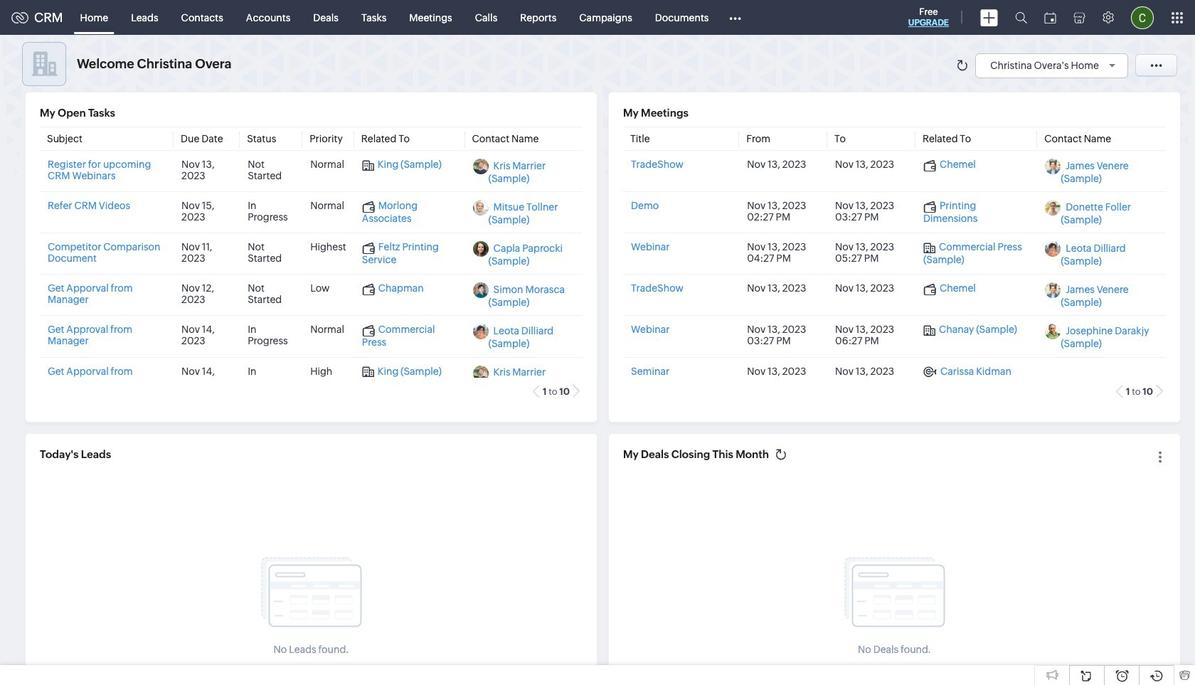 Task type: locate. For each thing, give the bounding box(es) containing it.
search element
[[1007, 0, 1036, 35]]

create menu element
[[972, 0, 1007, 35]]

Other Modules field
[[720, 6, 751, 29]]

calendar image
[[1044, 12, 1057, 23]]



Task type: vqa. For each thing, say whether or not it's contained in the screenshot.
Search element
yes



Task type: describe. For each thing, give the bounding box(es) containing it.
create menu image
[[980, 9, 998, 26]]

profile element
[[1123, 0, 1163, 35]]

profile image
[[1131, 6, 1154, 29]]

logo image
[[11, 12, 28, 23]]

search image
[[1015, 11, 1027, 23]]



